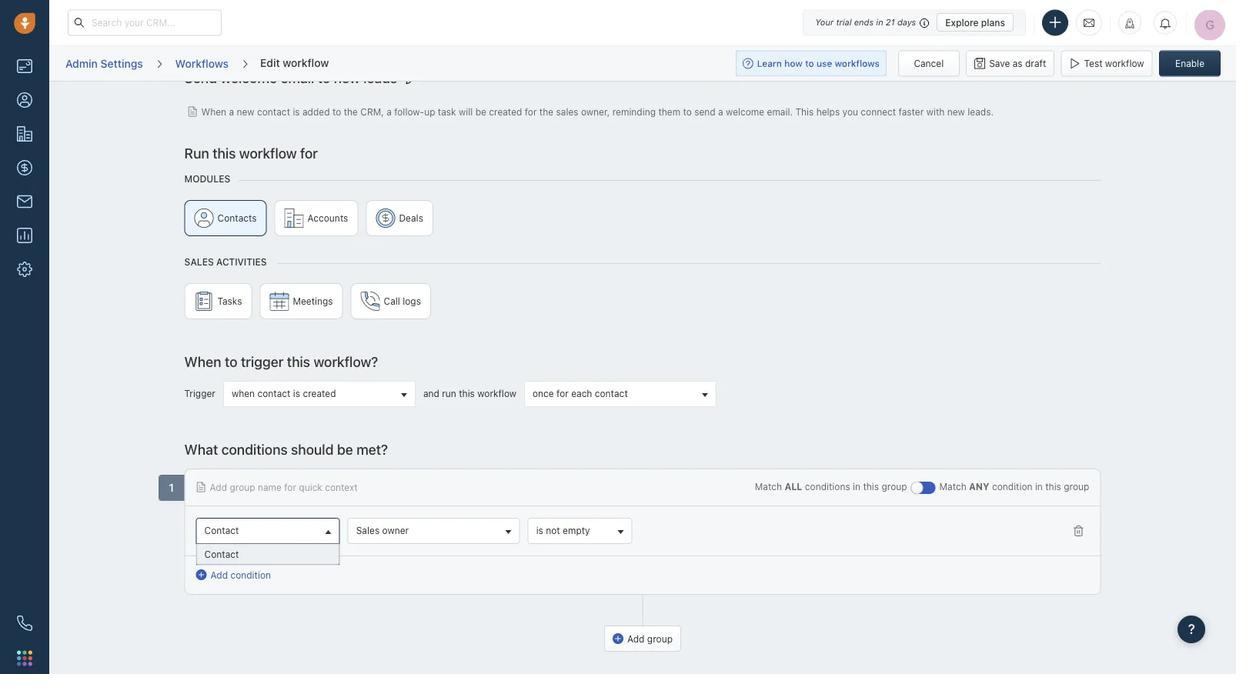 Task type: vqa. For each thing, say whether or not it's contained in the screenshot.
Contact corresponding to contact 'DROPDOWN BUTTON'
yes



Task type: locate. For each thing, give the bounding box(es) containing it.
2 match from the left
[[940, 481, 967, 492]]

created
[[489, 106, 522, 117], [303, 388, 336, 399]]

contact option
[[197, 544, 339, 565]]

for
[[525, 106, 537, 117], [300, 144, 318, 161], [557, 388, 569, 399], [284, 482, 296, 492]]

0 vertical spatial contact
[[205, 525, 239, 536]]

sales
[[556, 106, 579, 117]]

email.
[[767, 106, 793, 117]]

conditions up name
[[222, 441, 288, 457]]

a right send
[[719, 106, 724, 117]]

workflow left the once
[[478, 388, 517, 399]]

freshworks switcher image
[[17, 651, 32, 666]]

0 vertical spatial sales
[[184, 256, 214, 267]]

when contact is created button
[[223, 381, 416, 407]]

when to trigger this workflow?
[[184, 353, 378, 370]]

accounts
[[308, 212, 348, 223]]

match left any
[[940, 481, 967, 492]]

created down 'workflow?'
[[303, 388, 336, 399]]

email
[[281, 69, 314, 85]]

1 horizontal spatial in
[[877, 17, 884, 27]]

0 vertical spatial add
[[210, 482, 227, 492]]

1 horizontal spatial match
[[940, 481, 967, 492]]

add condition link
[[196, 568, 271, 582]]

new
[[334, 69, 360, 85], [237, 106, 255, 117], [948, 106, 966, 117]]

0 vertical spatial when
[[201, 106, 226, 117]]

2 horizontal spatial new
[[948, 106, 966, 117]]

1 horizontal spatial conditions
[[805, 481, 851, 492]]

group containing tasks
[[184, 283, 1101, 327]]

not
[[546, 525, 560, 536]]

1 horizontal spatial sales
[[356, 525, 380, 536]]

0 vertical spatial is
[[293, 106, 300, 117]]

1 horizontal spatial condition
[[993, 481, 1033, 492]]

add group
[[628, 633, 673, 644]]

0 horizontal spatial match
[[755, 481, 782, 492]]

save as draft
[[990, 58, 1047, 69]]

0 horizontal spatial in
[[853, 481, 861, 492]]

will
[[459, 106, 473, 117]]

a up run this workflow for at the top left of page
[[229, 106, 234, 117]]

leads.
[[968, 106, 994, 117]]

new right with
[[948, 106, 966, 117]]

edit
[[260, 56, 280, 69]]

1 horizontal spatial a
[[387, 106, 392, 117]]

1 vertical spatial condition
[[231, 569, 271, 580]]

1 vertical spatial be
[[337, 441, 353, 457]]

2 vertical spatial is
[[536, 525, 544, 536]]

explore plans
[[946, 17, 1006, 28]]

1 group from the top
[[184, 200, 1101, 244]]

to
[[318, 69, 331, 85], [333, 106, 341, 117], [683, 106, 692, 117], [225, 353, 238, 370]]

created right will at the left top of page
[[489, 106, 522, 117]]

3 a from the left
[[719, 106, 724, 117]]

crm,
[[361, 106, 384, 117]]

contact
[[205, 525, 239, 536], [205, 549, 239, 560]]

match left all
[[755, 481, 782, 492]]

2 group from the top
[[184, 283, 1101, 327]]

cancel
[[914, 58, 944, 69]]

2 contact from the top
[[205, 549, 239, 560]]

once for each contact button
[[524, 381, 717, 407]]

when down send
[[201, 106, 226, 117]]

days
[[898, 17, 917, 27]]

edit workflow
[[260, 56, 329, 69]]

a
[[229, 106, 234, 117], [387, 106, 392, 117], [719, 106, 724, 117]]

save as draft button
[[967, 50, 1055, 77]]

cancel button
[[898, 50, 960, 77]]

email image
[[1084, 16, 1095, 29]]

for left quick
[[284, 482, 296, 492]]

to left send
[[683, 106, 692, 117]]

1 vertical spatial created
[[303, 388, 336, 399]]

be left the met?
[[337, 441, 353, 457]]

draft
[[1026, 58, 1047, 69]]

conditions right all
[[805, 481, 851, 492]]

for down the added
[[300, 144, 318, 161]]

workflow right run
[[239, 144, 297, 161]]

add inside add condition link
[[211, 569, 228, 580]]

the left sales
[[540, 106, 554, 117]]

sales left activities
[[184, 256, 214, 267]]

21
[[886, 17, 895, 27]]

sales for sales activities
[[184, 256, 214, 267]]

group
[[882, 481, 908, 492], [1064, 481, 1090, 492], [230, 482, 255, 492], [648, 633, 673, 644]]

2 the from the left
[[540, 106, 554, 117]]

workflows link
[[175, 51, 229, 76]]

name
[[258, 482, 282, 492]]

condition
[[993, 481, 1033, 492], [231, 569, 271, 580]]

0 vertical spatial group
[[184, 200, 1101, 244]]

1 vertical spatial add
[[211, 569, 228, 580]]

enable
[[1176, 58, 1205, 69]]

in right any
[[1036, 481, 1043, 492]]

be right will at the left top of page
[[476, 106, 487, 117]]

call
[[384, 296, 400, 306]]

condition down the contact option at bottom
[[231, 569, 271, 580]]

1 horizontal spatial welcome
[[726, 106, 765, 117]]

match
[[755, 481, 782, 492], [940, 481, 967, 492]]

up
[[424, 106, 435, 117]]

the left the 'crm,'
[[344, 106, 358, 117]]

added
[[303, 106, 330, 117]]

tasks
[[218, 296, 242, 306]]

0 horizontal spatial conditions
[[222, 441, 288, 457]]

conditions
[[222, 441, 288, 457], [805, 481, 851, 492]]

a right the 'crm,'
[[387, 106, 392, 117]]

settings
[[101, 57, 143, 70]]

is left the added
[[293, 106, 300, 117]]

1 vertical spatial sales
[[356, 525, 380, 536]]

add for add condition
[[211, 569, 228, 580]]

1 vertical spatial contact
[[205, 549, 239, 560]]

group containing contacts
[[184, 200, 1101, 244]]

sales inside button
[[356, 525, 380, 536]]

1 horizontal spatial the
[[540, 106, 554, 117]]

group
[[184, 200, 1101, 244], [184, 283, 1101, 327]]

2 horizontal spatial a
[[719, 106, 724, 117]]

0 horizontal spatial condition
[[231, 569, 271, 580]]

deals button
[[366, 200, 433, 236]]

contact down send welcome email to new leads
[[257, 106, 290, 117]]

as
[[1013, 58, 1023, 69]]

when up trigger
[[184, 353, 221, 370]]

in right all
[[853, 481, 861, 492]]

logs
[[403, 296, 421, 306]]

condition right any
[[993, 481, 1033, 492]]

in left 21
[[877, 17, 884, 27]]

1 vertical spatial is
[[293, 388, 300, 399]]

0 horizontal spatial the
[[344, 106, 358, 117]]

1 vertical spatial group
[[184, 283, 1101, 327]]

contact inside dropdown button
[[205, 525, 239, 536]]

welcome down edit
[[221, 69, 277, 85]]

faster
[[899, 106, 924, 117]]

1 vertical spatial when
[[184, 353, 221, 370]]

contact for once
[[595, 388, 628, 399]]

0 horizontal spatial sales
[[184, 256, 214, 267]]

welcome left email.
[[726, 106, 765, 117]]

group for sales activities
[[184, 283, 1101, 327]]

workflows
[[175, 57, 229, 70]]

empty
[[563, 525, 590, 536]]

2 horizontal spatial in
[[1036, 481, 1043, 492]]

contact inside button
[[595, 388, 628, 399]]

1 match from the left
[[755, 481, 782, 492]]

sales owner
[[356, 525, 409, 536]]

is down the 'when to trigger this workflow?'
[[293, 388, 300, 399]]

contact right the when
[[258, 388, 291, 399]]

0 vertical spatial be
[[476, 106, 487, 117]]

is left not
[[536, 525, 544, 536]]

test workflow button
[[1062, 50, 1153, 77]]

and
[[423, 388, 440, 399]]

the
[[344, 106, 358, 117], [540, 106, 554, 117]]

0 vertical spatial created
[[489, 106, 522, 117]]

new up run this workflow for at the top left of page
[[237, 106, 255, 117]]

1 vertical spatial welcome
[[726, 106, 765, 117]]

in for conditions
[[853, 481, 861, 492]]

add for add group
[[628, 633, 645, 644]]

1 horizontal spatial new
[[334, 69, 360, 85]]

your trial ends in 21 days
[[816, 17, 917, 27]]

0 vertical spatial welcome
[[221, 69, 277, 85]]

0 horizontal spatial new
[[237, 106, 255, 117]]

contact right each
[[595, 388, 628, 399]]

contact inside option
[[205, 549, 239, 560]]

contact
[[257, 106, 290, 117], [258, 388, 291, 399], [595, 388, 628, 399]]

match for match all conditions in this group
[[755, 481, 782, 492]]

reminding
[[613, 106, 656, 117]]

activities
[[216, 256, 267, 267]]

1 contact from the top
[[205, 525, 239, 536]]

sales left owner
[[356, 525, 380, 536]]

sales for sales owner
[[356, 525, 380, 536]]

1 a from the left
[[229, 106, 234, 117]]

is inside button
[[536, 525, 544, 536]]

0 horizontal spatial created
[[303, 388, 336, 399]]

2 vertical spatial add
[[628, 633, 645, 644]]

0 horizontal spatial welcome
[[221, 69, 277, 85]]

group inside add group button
[[648, 633, 673, 644]]

sales owner button
[[348, 518, 520, 544]]

when
[[201, 106, 226, 117], [184, 353, 221, 370]]

trigger
[[184, 388, 216, 399]]

test
[[1085, 58, 1103, 69]]

to right email
[[318, 69, 331, 85]]

add inside add group button
[[628, 633, 645, 644]]

be
[[476, 106, 487, 117], [337, 441, 353, 457]]

in
[[877, 17, 884, 27], [853, 481, 861, 492], [1036, 481, 1043, 492]]

workflow right test
[[1106, 58, 1145, 69]]

contact list box
[[197, 544, 339, 565]]

for left each
[[557, 388, 569, 399]]

new left 'leads'
[[334, 69, 360, 85]]

contact for the 'contact' list box
[[205, 549, 239, 560]]

contact inside button
[[258, 388, 291, 399]]

is
[[293, 106, 300, 117], [293, 388, 300, 399], [536, 525, 544, 536]]

0 horizontal spatial a
[[229, 106, 234, 117]]



Task type: describe. For each thing, give the bounding box(es) containing it.
Search your CRM... text field
[[68, 10, 222, 36]]

any
[[970, 481, 990, 492]]

is not empty button
[[528, 518, 633, 544]]

is inside button
[[293, 388, 300, 399]]

created inside button
[[303, 388, 336, 399]]

contact for when
[[257, 106, 290, 117]]

call logs button
[[351, 283, 431, 319]]

add group button
[[604, 626, 681, 652]]

once for each contact
[[533, 388, 628, 399]]

contact for contact dropdown button
[[205, 525, 239, 536]]

what conditions should be met?
[[184, 441, 388, 457]]

should
[[291, 441, 334, 457]]

to left trigger
[[225, 353, 238, 370]]

phone element
[[9, 608, 40, 639]]

for inside once for each contact button
[[557, 388, 569, 399]]

trial
[[837, 17, 852, 27]]

meetings button
[[260, 283, 343, 319]]

leads
[[364, 69, 398, 85]]

match any condition in this group
[[940, 481, 1090, 492]]

in for ends
[[877, 17, 884, 27]]

when for when a new contact is added to the crm, a follow-up task will be created for the sales owner, reminding them to send a welcome email. this helps you connect faster with new leads.
[[201, 106, 226, 117]]

contact button
[[196, 518, 340, 544]]

workflow?
[[314, 353, 378, 370]]

your
[[816, 17, 834, 27]]

workflow inside button
[[1106, 58, 1145, 69]]

them
[[659, 106, 681, 117]]

0 vertical spatial condition
[[993, 481, 1033, 492]]

quick
[[299, 482, 323, 492]]

accounts button
[[275, 200, 358, 236]]

contacts button
[[184, 200, 267, 236]]

send
[[695, 106, 716, 117]]

all
[[785, 481, 803, 492]]

when
[[232, 388, 255, 399]]

call logs
[[384, 296, 421, 306]]

this
[[796, 106, 814, 117]]

admin settings
[[65, 57, 143, 70]]

when for when to trigger this workflow?
[[184, 353, 221, 370]]

admin settings link
[[65, 51, 144, 76]]

admin
[[65, 57, 98, 70]]

run
[[442, 388, 457, 399]]

is not empty
[[536, 525, 590, 536]]

follow-
[[394, 106, 424, 117]]

for left sales
[[525, 106, 537, 117]]

once
[[533, 388, 554, 399]]

run this workflow for
[[184, 144, 318, 161]]

ends
[[855, 17, 874, 27]]

plans
[[982, 17, 1006, 28]]

each
[[572, 388, 593, 399]]

send welcome email to new leads
[[184, 69, 398, 85]]

when contact is created
[[232, 388, 336, 399]]

match all conditions in this group
[[755, 481, 908, 492]]

contacts
[[218, 212, 257, 223]]

1 horizontal spatial be
[[476, 106, 487, 117]]

deals
[[399, 212, 423, 223]]

group for modules
[[184, 200, 1101, 244]]

1 horizontal spatial created
[[489, 106, 522, 117]]

meetings
[[293, 296, 333, 306]]

1 the from the left
[[344, 106, 358, 117]]

owner
[[382, 525, 409, 536]]

2 a from the left
[[387, 106, 392, 117]]

save
[[990, 58, 1011, 69]]

sales activities
[[184, 256, 267, 267]]

owner,
[[581, 106, 610, 117]]

add condition
[[211, 569, 271, 580]]

match for match any condition in this group
[[940, 481, 967, 492]]

1 vertical spatial conditions
[[805, 481, 851, 492]]

enable button
[[1160, 50, 1221, 77]]

phone image
[[17, 616, 32, 631]]

context
[[325, 482, 358, 492]]

send
[[184, 69, 217, 85]]

0 vertical spatial conditions
[[222, 441, 288, 457]]

run
[[184, 144, 209, 161]]

to right the added
[[333, 106, 341, 117]]

workflow up email
[[283, 56, 329, 69]]

with
[[927, 106, 945, 117]]

in for condition
[[1036, 481, 1043, 492]]

task
[[438, 106, 456, 117]]

explore
[[946, 17, 979, 28]]

test workflow
[[1085, 58, 1145, 69]]

met?
[[357, 441, 388, 457]]

explore plans link
[[937, 13, 1014, 32]]

0 horizontal spatial be
[[337, 441, 353, 457]]

tasks button
[[184, 283, 252, 319]]

trigger
[[241, 353, 284, 370]]

add for add group name for quick context
[[210, 482, 227, 492]]

what
[[184, 441, 218, 457]]

add group name for quick context
[[210, 482, 358, 492]]

helps
[[817, 106, 840, 117]]

and run this workflow
[[423, 388, 517, 399]]



